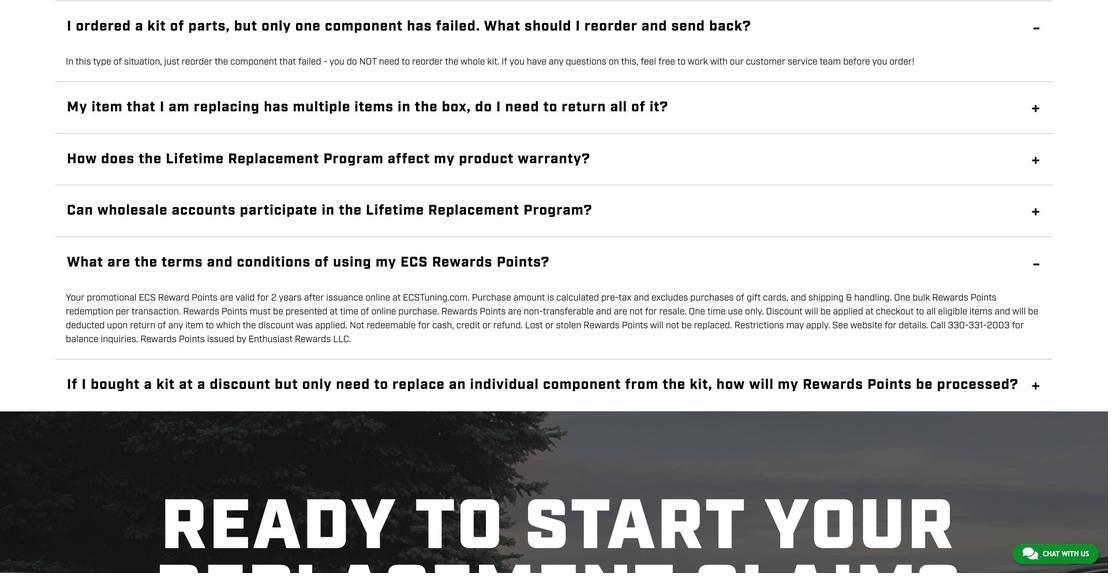 Task type: vqa. For each thing, say whether or not it's contained in the screenshot.
3/8" to the middle
no



Task type: locate. For each thing, give the bounding box(es) containing it.
1 horizontal spatial lifetime
[[366, 202, 424, 220]]

item left which
[[185, 320, 204, 332]]

2 or from the left
[[545, 320, 554, 332]]

issued
[[207, 334, 234, 346]]

1 vertical spatial what
[[67, 254, 104, 272]]

use
[[728, 306, 743, 318]]

2 horizontal spatial reorder
[[585, 17, 638, 36]]

0 vertical spatial has
[[407, 17, 432, 36]]

i
[[67, 17, 72, 36], [576, 17, 581, 36], [160, 98, 165, 117], [497, 98, 501, 117], [82, 376, 87, 394]]

items down the not at the top left of page
[[355, 98, 394, 117]]

0 horizontal spatial any
[[168, 320, 183, 332]]

need
[[379, 56, 400, 68], [506, 98, 540, 117], [336, 376, 370, 394]]

1 vertical spatial that
[[127, 98, 156, 117]]

reorder down 'i ordered a kit of parts, but only one component has failed.  what should i reorder and send back?'
[[412, 56, 443, 68]]

lifetime up accounts
[[166, 150, 224, 168]]

if left bought
[[67, 376, 78, 394]]

your promotional ecs reward points are valid for 2 years after issuance online at ecstuning.com. purchase amount is calculated pre-tax and excludes purchases of gift cards, and shipping & handling.  one bulk rewards points redemption per transaction. rewards points must be presented at time of online purchase. rewards points are non-transferable and are not for resale. one time use only. discount will be applied at checkout to all eligible items and will be deducted upon return of any item to which the discount was applied. not redeemable for cash, credit or refund.  lost or stolen rewards points will not be replaced. restrictions may apply. see website for details.  call 330-331-2003 for balance inquiries. rewards points issued by enthusiast rewards llc.
[[66, 292, 1039, 346]]

not down resale.
[[666, 320, 680, 332]]

eligible
[[939, 306, 968, 318]]

but right 'parts,'
[[234, 17, 258, 36]]

0 vertical spatial replacement
[[228, 150, 320, 168]]

and left send
[[642, 17, 668, 36]]

0 vertical spatial in
[[398, 98, 411, 117]]

1 or from the left
[[483, 320, 491, 332]]

0 horizontal spatial return
[[130, 320, 155, 332]]

0 vertical spatial my
[[434, 150, 455, 168]]

one up the checkout
[[895, 292, 911, 304]]

before
[[844, 56, 871, 68]]

conditions
[[237, 254, 311, 272]]

time up 'replaced.'
[[708, 306, 726, 318]]

1 vertical spatial all
[[927, 306, 936, 318]]

bought
[[91, 376, 140, 394]]

1 vertical spatial if
[[67, 376, 78, 394]]

and right "tax"
[[634, 292, 650, 304]]

component
[[325, 17, 403, 36], [230, 56, 277, 68], [543, 376, 621, 394]]

-
[[324, 56, 328, 68]]

need right the not at the top left of page
[[379, 56, 400, 68]]

restrictions
[[735, 320, 784, 332]]

0 horizontal spatial do
[[347, 56, 357, 68]]

not down "tax"
[[630, 306, 643, 318]]

has left multiple
[[264, 98, 289, 117]]

1 vertical spatial any
[[168, 320, 183, 332]]

time down issuance
[[340, 306, 359, 318]]

parts,
[[189, 17, 230, 36]]

in up affect
[[398, 98, 411, 117]]

1 horizontal spatial time
[[708, 306, 726, 318]]

0 horizontal spatial time
[[340, 306, 359, 318]]

1 vertical spatial do
[[475, 98, 493, 117]]

items up 331-
[[970, 306, 993, 318]]

or right credit
[[483, 320, 491, 332]]

1 vertical spatial with
[[1062, 550, 1079, 558]]

be
[[273, 306, 283, 318], [821, 306, 831, 318], [1029, 306, 1039, 318], [682, 320, 692, 332], [917, 376, 934, 394]]

return down questions
[[562, 98, 607, 117]]

order!
[[890, 56, 915, 68]]

1 vertical spatial replacement
[[428, 202, 520, 220]]

reorder
[[585, 17, 638, 36], [182, 56, 213, 68], [412, 56, 443, 68]]

for down the checkout
[[885, 320, 897, 332]]

any
[[549, 56, 564, 68], [168, 320, 183, 332]]

0 horizontal spatial all
[[611, 98, 628, 117]]

or
[[483, 320, 491, 332], [545, 320, 554, 332]]

cash,
[[432, 320, 454, 332]]

any down transaction.
[[168, 320, 183, 332]]

at
[[393, 292, 401, 304], [330, 306, 338, 318], [866, 306, 874, 318], [179, 376, 193, 394]]

1 horizontal spatial all
[[927, 306, 936, 318]]

refund.
[[494, 320, 523, 332]]

whole
[[461, 56, 485, 68]]

how
[[67, 150, 97, 168]]

amount
[[514, 292, 545, 304]]

but down enthusiast
[[275, 376, 298, 394]]

the right does
[[139, 150, 162, 168]]

lost
[[525, 320, 543, 332]]

the up using
[[339, 202, 362, 220]]

0 horizontal spatial item
[[92, 98, 123, 117]]

1 vertical spatial not
[[666, 320, 680, 332]]

i left ordered
[[67, 17, 72, 36]]

0 vertical spatial component
[[325, 17, 403, 36]]

return
[[562, 98, 607, 117], [130, 320, 155, 332]]

1 horizontal spatial item
[[185, 320, 204, 332]]

1 vertical spatial ecs
[[139, 292, 156, 304]]

2003
[[987, 320, 1010, 332]]

0 vertical spatial that
[[280, 56, 296, 68]]

time
[[340, 306, 359, 318], [708, 306, 726, 318]]

0 vertical spatial with
[[711, 56, 728, 68]]

enthusiast
[[249, 334, 293, 346]]

2 vertical spatial my
[[778, 376, 799, 394]]

0 horizontal spatial that
[[127, 98, 156, 117]]

i left 'am'
[[160, 98, 165, 117]]

the up "by"
[[243, 320, 256, 332]]

can
[[67, 202, 93, 220]]

bulk
[[913, 292, 930, 304]]

gift
[[747, 292, 761, 304]]

0 horizontal spatial you
[[330, 56, 345, 68]]

discount inside your promotional ecs reward points are valid for 2 years after issuance online at ecstuning.com. purchase amount is calculated pre-tax and excludes purchases of gift cards, and shipping & handling.  one bulk rewards points redemption per transaction. rewards points must be presented at time of online purchase. rewards points are non-transferable and are not for resale. one time use only. discount will be applied at checkout to all eligible items and will be deducted upon return of any item to which the discount was applied. not redeemable for cash, credit or refund.  lost or stolen rewards points will not be replaced. restrictions may apply. see website for details.  call 330-331-2003 for balance inquiries. rewards points issued by enthusiast rewards llc.
[[258, 320, 294, 332]]

what up your
[[67, 254, 104, 272]]

need down have
[[506, 98, 540, 117]]

1 vertical spatial item
[[185, 320, 204, 332]]

kit right bought
[[156, 376, 175, 394]]

and down pre-
[[596, 306, 612, 318]]

you left order!
[[873, 56, 888, 68]]

handling.
[[855, 292, 892, 304]]

replacement down product
[[428, 202, 520, 220]]

1 horizontal spatial do
[[475, 98, 493, 117]]

kit up situation,
[[148, 17, 166, 36]]

points?
[[497, 254, 550, 272]]

all inside your promotional ecs reward points are valid for 2 years after issuance online at ecstuning.com. purchase amount is calculated pre-tax and excludes purchases of gift cards, and shipping & handling.  one bulk rewards points redemption per transaction. rewards points must be presented at time of online purchase. rewards points are non-transferable and are not for resale. one time use only. discount will be applied at checkout to all eligible items and will be deducted upon return of any item to which the discount was applied. not redeemable for cash, credit or refund.  lost or stolen rewards points will not be replaced. restrictions may apply. see website for details.  call 330-331-2003 for balance inquiries. rewards points issued by enthusiast rewards llc.
[[927, 306, 936, 318]]

my right how
[[778, 376, 799, 394]]

1 you from the left
[[330, 56, 345, 68]]

3 you from the left
[[873, 56, 888, 68]]

331-
[[969, 320, 987, 332]]

all up 'call'
[[927, 306, 936, 318]]

0 horizontal spatial but
[[234, 17, 258, 36]]

all left the it?
[[611, 98, 628, 117]]

1 horizontal spatial you
[[510, 56, 525, 68]]

any inside your promotional ecs reward points are valid for 2 years after issuance online at ecstuning.com. purchase amount is calculated pre-tax and excludes purchases of gift cards, and shipping & handling.  one bulk rewards points redemption per transaction. rewards points must be presented at time of online purchase. rewards points are non-transferable and are not for resale. one time use only. discount will be applied at checkout to all eligible items and will be deducted upon return of any item to which the discount was applied. not redeemable for cash, credit or refund.  lost or stolen rewards points will not be replaced. restrictions may apply. see website for details.  call 330-331-2003 for balance inquiries. rewards points issued by enthusiast rewards llc.
[[168, 320, 183, 332]]

1 vertical spatial one
[[689, 306, 706, 318]]

that left 'am'
[[127, 98, 156, 117]]

lifetime down affect
[[366, 202, 424, 220]]

2
[[271, 292, 277, 304]]

apply.
[[807, 320, 831, 332]]

1 horizontal spatial only
[[302, 376, 332, 394]]

the left kit,
[[663, 376, 686, 394]]

non-
[[524, 306, 543, 318]]

your
[[66, 292, 85, 304]]

have
[[527, 56, 547, 68]]

ecs up transaction.
[[139, 292, 156, 304]]

in right participate
[[322, 202, 335, 220]]

0 horizontal spatial items
[[355, 98, 394, 117]]

return down transaction.
[[130, 320, 155, 332]]

ecs up ecstuning.com.
[[401, 254, 428, 272]]

reorder right just
[[182, 56, 213, 68]]

1 vertical spatial has
[[264, 98, 289, 117]]

per
[[116, 306, 130, 318]]

one down purchases
[[689, 306, 706, 318]]

calculated
[[557, 292, 599, 304]]

replacement up participate
[[228, 150, 320, 168]]

or right lost
[[545, 320, 554, 332]]

ecs
[[401, 254, 428, 272], [139, 292, 156, 304]]

item
[[92, 98, 123, 117], [185, 320, 204, 332]]

0 horizontal spatial my
[[376, 254, 397, 272]]

need down llc.
[[336, 376, 370, 394]]

0 horizontal spatial ecs
[[139, 292, 156, 304]]

individual
[[470, 376, 539, 394]]

my right using
[[376, 254, 397, 272]]

all
[[611, 98, 628, 117], [927, 306, 936, 318]]

does
[[101, 150, 135, 168]]

discount
[[258, 320, 294, 332], [210, 376, 271, 394]]

1 horizontal spatial in
[[398, 98, 411, 117]]

0 horizontal spatial what
[[67, 254, 104, 272]]

stolen
[[556, 320, 582, 332]]

for left 2
[[257, 292, 269, 304]]

0 vertical spatial not
[[630, 306, 643, 318]]

1 vertical spatial items
[[970, 306, 993, 318]]

if
[[502, 56, 508, 68], [67, 376, 78, 394]]

do left the not at the top left of page
[[347, 56, 357, 68]]

0 horizontal spatial component
[[230, 56, 277, 68]]

you right '-'
[[330, 56, 345, 68]]

you left have
[[510, 56, 525, 68]]

are down "tax"
[[614, 306, 628, 318]]

0 vertical spatial discount
[[258, 320, 294, 332]]

discount up enthusiast
[[258, 320, 294, 332]]

to down 'i ordered a kit of parts, but only one component has failed.  what should i reorder and send back?'
[[402, 56, 410, 68]]

our
[[730, 56, 744, 68]]

what up kit.
[[484, 17, 521, 36]]

my
[[67, 98, 88, 117]]

reorder up on
[[585, 17, 638, 36]]

has left failed.
[[407, 17, 432, 36]]

0 vertical spatial what
[[484, 17, 521, 36]]

do right box,
[[475, 98, 493, 117]]

1 horizontal spatial has
[[407, 17, 432, 36]]

to down bulk
[[916, 306, 925, 318]]

1 horizontal spatial one
[[895, 292, 911, 304]]

0 vertical spatial lifetime
[[166, 150, 224, 168]]

valid
[[236, 292, 255, 304]]

0 vertical spatial only
[[262, 17, 292, 36]]

transaction.
[[132, 306, 181, 318]]

0 horizontal spatial has
[[264, 98, 289, 117]]

that left failed
[[280, 56, 296, 68]]

my right affect
[[434, 150, 455, 168]]

1 horizontal spatial items
[[970, 306, 993, 318]]

1 vertical spatial discount
[[210, 376, 271, 394]]

1 horizontal spatial or
[[545, 320, 554, 332]]

not
[[630, 306, 643, 318], [666, 320, 680, 332]]

rewards
[[432, 254, 493, 272], [933, 292, 969, 304], [183, 306, 219, 318], [442, 306, 478, 318], [584, 320, 620, 332], [140, 334, 177, 346], [295, 334, 331, 346], [803, 376, 864, 394]]

to right free
[[678, 56, 686, 68]]

1 vertical spatial online
[[372, 306, 396, 318]]

lifetime
[[166, 150, 224, 168], [366, 202, 424, 220]]

the left box,
[[415, 98, 438, 117]]

ordered
[[76, 17, 131, 36]]

and up discount at the right of page
[[791, 292, 807, 304]]

1 horizontal spatial a
[[144, 376, 152, 394]]

reward
[[158, 292, 189, 304]]

cards,
[[763, 292, 789, 304]]

2 horizontal spatial a
[[197, 376, 206, 394]]

with left us
[[1062, 550, 1079, 558]]

not
[[350, 320, 365, 332]]

purchase.
[[399, 306, 439, 318]]

2 horizontal spatial you
[[873, 56, 888, 68]]

kit,
[[690, 376, 713, 394]]

are left valid
[[220, 292, 233, 304]]

any right have
[[549, 56, 564, 68]]

if right kit.
[[502, 56, 508, 68]]

1 horizontal spatial with
[[1062, 550, 1079, 558]]

discount down "by"
[[210, 376, 271, 394]]

on
[[609, 56, 619, 68]]

online
[[366, 292, 391, 304], [372, 306, 396, 318]]

0 horizontal spatial replacement
[[228, 150, 320, 168]]

0 horizontal spatial need
[[336, 376, 370, 394]]

2 horizontal spatial need
[[506, 98, 540, 117]]

item right my
[[92, 98, 123, 117]]

and
[[642, 17, 668, 36], [207, 254, 233, 272], [634, 292, 650, 304], [791, 292, 807, 304], [596, 306, 612, 318], [995, 306, 1011, 318]]

0 horizontal spatial or
[[483, 320, 491, 332]]

participate
[[240, 202, 318, 220]]

1 vertical spatial return
[[130, 320, 155, 332]]

0 horizontal spatial reorder
[[182, 56, 213, 68]]

resale.
[[660, 306, 687, 318]]

are up promotional
[[108, 254, 131, 272]]

website
[[851, 320, 883, 332]]

0 horizontal spatial only
[[262, 17, 292, 36]]

0 vertical spatial need
[[379, 56, 400, 68]]

my
[[434, 150, 455, 168], [376, 254, 397, 272], [778, 376, 799, 394]]

0 horizontal spatial one
[[689, 306, 706, 318]]

0 vertical spatial items
[[355, 98, 394, 117]]

box,
[[442, 98, 471, 117]]

0 horizontal spatial if
[[67, 376, 78, 394]]

what
[[484, 17, 521, 36], [67, 254, 104, 272]]

0 horizontal spatial a
[[135, 17, 144, 36]]

i left bought
[[82, 376, 87, 394]]

0 vertical spatial item
[[92, 98, 123, 117]]

with left our
[[711, 56, 728, 68]]

of left gift
[[736, 292, 745, 304]]

1 horizontal spatial not
[[666, 320, 680, 332]]

0 vertical spatial ecs
[[401, 254, 428, 272]]

are
[[108, 254, 131, 272], [220, 292, 233, 304], [508, 306, 522, 318], [614, 306, 628, 318]]

processed?
[[938, 376, 1019, 394]]

0 vertical spatial do
[[347, 56, 357, 68]]

0 vertical spatial return
[[562, 98, 607, 117]]

the left "terms"
[[135, 254, 158, 272]]

applied
[[833, 306, 864, 318]]

330-
[[948, 320, 969, 332]]

customer
[[746, 56, 786, 68]]



Task type: describe. For each thing, give the bounding box(es) containing it.
my item that i am replacing has multiple items in the box, do i need to return all of it?
[[67, 98, 669, 117]]

ecs inside your promotional ecs reward points are valid for 2 years after issuance online at ecstuning.com. purchase amount is calculated pre-tax and excludes purchases of gift cards, and shipping & handling.  one bulk rewards points redemption per transaction. rewards points must be presented at time of online purchase. rewards points are non-transferable and are not for resale. one time use only. discount will be applied at checkout to all eligible items and will be deducted upon return of any item to which the discount was applied. not redeemable for cash, credit or refund.  lost or stolen rewards points will not be replaced. restrictions may apply. see website for details.  call 330-331-2003 for balance inquiries. rewards points issued by enthusiast rewards llc.
[[139, 292, 156, 304]]

back?
[[710, 17, 752, 36]]

i right should
[[576, 17, 581, 36]]

1 vertical spatial only
[[302, 376, 332, 394]]

free
[[659, 56, 676, 68]]

for left resale.
[[645, 306, 657, 318]]

the left whole
[[445, 56, 459, 68]]

1 horizontal spatial that
[[280, 56, 296, 68]]

the down 'parts,'
[[215, 56, 228, 68]]

accounts
[[172, 202, 236, 220]]

i right box,
[[497, 98, 501, 117]]

2 vertical spatial need
[[336, 376, 370, 394]]

redeemable
[[367, 320, 416, 332]]

0 vertical spatial kit
[[148, 17, 166, 36]]

issuance
[[326, 292, 363, 304]]

checkout
[[876, 306, 914, 318]]

1 vertical spatial need
[[506, 98, 540, 117]]

llc.
[[333, 334, 351, 346]]

affect
[[388, 150, 430, 168]]

comments image
[[1023, 547, 1039, 561]]

0 vertical spatial online
[[366, 292, 391, 304]]

2 horizontal spatial my
[[778, 376, 799, 394]]

years
[[279, 292, 302, 304]]

to up issued
[[206, 320, 214, 332]]

and right "terms"
[[207, 254, 233, 272]]

2 you from the left
[[510, 56, 525, 68]]

details.
[[899, 320, 929, 332]]

situation,
[[124, 56, 162, 68]]

1 horizontal spatial reorder
[[412, 56, 443, 68]]

multiple
[[293, 98, 351, 117]]

for right 2003
[[1012, 320, 1024, 332]]

inquiries.
[[101, 334, 138, 346]]

promotional
[[87, 292, 137, 304]]

in
[[66, 56, 73, 68]]

1 horizontal spatial return
[[562, 98, 607, 117]]

of left the it?
[[632, 98, 646, 117]]

1 vertical spatial my
[[376, 254, 397, 272]]

return inside your promotional ecs reward points are valid for 2 years after issuance online at ecstuning.com. purchase amount is calculated pre-tax and excludes purchases of gift cards, and shipping & handling.  one bulk rewards points redemption per transaction. rewards points must be presented at time of online purchase. rewards points are non-transferable and are not for resale. one time use only. discount will be applied at checkout to all eligible items and will be deducted upon return of any item to which the discount was applied. not redeemable for cash, credit or refund.  lost or stolen rewards points will not be replaced. restrictions may apply. see website for details.  call 330-331-2003 for balance inquiries. rewards points issued by enthusiast rewards llc.
[[130, 320, 155, 332]]

kit.
[[488, 56, 500, 68]]

was
[[296, 320, 313, 332]]

send
[[672, 17, 706, 36]]

1 time from the left
[[340, 306, 359, 318]]

only.
[[746, 306, 764, 318]]

program
[[324, 150, 384, 168]]

0 vertical spatial one
[[895, 292, 911, 304]]

how
[[717, 376, 746, 394]]

transferable
[[543, 306, 594, 318]]

1 vertical spatial but
[[275, 376, 298, 394]]

are up refund.
[[508, 306, 522, 318]]

warranty?
[[518, 150, 591, 168]]

am
[[169, 98, 190, 117]]

of down transaction.
[[158, 320, 166, 332]]

by
[[237, 334, 246, 346]]

of up the not
[[361, 306, 369, 318]]

1 vertical spatial kit
[[156, 376, 175, 394]]

item inside your promotional ecs reward points are valid for 2 years after issuance online at ecstuning.com. purchase amount is calculated pre-tax and excludes purchases of gift cards, and shipping & handling.  one bulk rewards points redemption per transaction. rewards points must be presented at time of online purchase. rewards points are non-transferable and are not for resale. one time use only. discount will be applied at checkout to all eligible items and will be deducted upon return of any item to which the discount was applied. not redeemable for cash, credit or refund.  lost or stolen rewards points will not be replaced. restrictions may apply. see website for details.  call 330-331-2003 for balance inquiries. rewards points issued by enthusiast rewards llc.
[[185, 320, 204, 332]]

0 vertical spatial if
[[502, 56, 508, 68]]

1 horizontal spatial component
[[325, 17, 403, 36]]

us
[[1081, 550, 1090, 558]]

1 horizontal spatial ecs
[[401, 254, 428, 272]]

must
[[250, 306, 271, 318]]

of left using
[[315, 254, 329, 272]]

claim image
[[0, 412, 1109, 573]]

using
[[333, 254, 372, 272]]

1 horizontal spatial any
[[549, 56, 564, 68]]

one
[[296, 17, 321, 36]]

2 time from the left
[[708, 306, 726, 318]]

should
[[525, 17, 572, 36]]

terms
[[162, 254, 203, 272]]

1 horizontal spatial need
[[379, 56, 400, 68]]

&
[[846, 292, 852, 304]]

work
[[688, 56, 708, 68]]

see
[[833, 320, 849, 332]]

purchases
[[691, 292, 734, 304]]

of left 'parts,'
[[170, 17, 185, 36]]

how does the lifetime replacement program affect my product warranty?
[[67, 150, 591, 168]]

to down have
[[544, 98, 558, 117]]

2 horizontal spatial component
[[543, 376, 621, 394]]

balance
[[66, 334, 99, 346]]

1 horizontal spatial my
[[434, 150, 455, 168]]

the inside your promotional ecs reward points are valid for 2 years after issuance online at ecstuning.com. purchase amount is calculated pre-tax and excludes purchases of gift cards, and shipping & handling.  one bulk rewards points redemption per transaction. rewards points must be presented at time of online purchase. rewards points are non-transferable and are not for resale. one time use only. discount will be applied at checkout to all eligible items and will be deducted upon return of any item to which the discount was applied. not redeemable for cash, credit or refund.  lost or stolen rewards points will not be replaced. restrictions may apply. see website for details.  call 330-331-2003 for balance inquiries. rewards points issued by enthusiast rewards llc.
[[243, 320, 256, 332]]

what are the terms and conditions of using my ecs rewards points?
[[67, 254, 550, 272]]

discount
[[766, 306, 803, 318]]

not
[[359, 56, 377, 68]]

can wholesale accounts participate in the lifetime replacement program?
[[67, 202, 593, 220]]

chat with us
[[1043, 550, 1090, 558]]

in this type of situation, just reorder the component that failed - you do not need to reorder the whole kit.  if you have any questions on this, feel free to work with our customer service team before you order!
[[66, 56, 915, 68]]

an
[[449, 376, 466, 394]]

0 horizontal spatial with
[[711, 56, 728, 68]]

product
[[459, 150, 514, 168]]

purchase
[[472, 292, 511, 304]]

1 horizontal spatial replacement
[[428, 202, 520, 220]]

0 vertical spatial but
[[234, 17, 258, 36]]

team
[[820, 56, 841, 68]]

tax
[[619, 292, 632, 304]]

excludes
[[652, 292, 688, 304]]

1 horizontal spatial what
[[484, 17, 521, 36]]

chat with us link
[[1013, 545, 1099, 564]]

for down purchase.
[[418, 320, 430, 332]]

type
[[93, 56, 111, 68]]

items inside your promotional ecs reward points are valid for 2 years after issuance online at ecstuning.com. purchase amount is calculated pre-tax and excludes purchases of gift cards, and shipping & handling.  one bulk rewards points redemption per transaction. rewards points must be presented at time of online purchase. rewards points are non-transferable and are not for resale. one time use only. discount will be applied at checkout to all eligible items and will be deducted upon return of any item to which the discount was applied. not redeemable for cash, credit or refund.  lost or stolen rewards points will not be replaced. restrictions may apply. see website for details.  call 330-331-2003 for balance inquiries. rewards points issued by enthusiast rewards llc.
[[970, 306, 993, 318]]

questions
[[566, 56, 607, 68]]

just
[[164, 56, 180, 68]]

feel
[[641, 56, 657, 68]]

1 vertical spatial component
[[230, 56, 277, 68]]

1 vertical spatial lifetime
[[366, 202, 424, 220]]

ecstuning.com.
[[403, 292, 470, 304]]

from
[[625, 376, 659, 394]]

replaced.
[[694, 320, 733, 332]]

deducted
[[66, 320, 105, 332]]

service
[[788, 56, 818, 68]]

failed
[[298, 56, 321, 68]]

to left replace
[[374, 376, 389, 394]]

of right type
[[114, 56, 122, 68]]

is
[[547, 292, 554, 304]]

i ordered a kit of parts, but only one component has failed.  what should i reorder and send back?
[[67, 17, 752, 36]]

call
[[931, 320, 946, 332]]

after
[[304, 292, 324, 304]]

0 horizontal spatial not
[[630, 306, 643, 318]]

credit
[[457, 320, 480, 332]]

pre-
[[602, 292, 619, 304]]

1 vertical spatial in
[[322, 202, 335, 220]]

redemption
[[66, 306, 113, 318]]

and up 2003
[[995, 306, 1011, 318]]

wholesale
[[97, 202, 168, 220]]

0 vertical spatial all
[[611, 98, 628, 117]]



